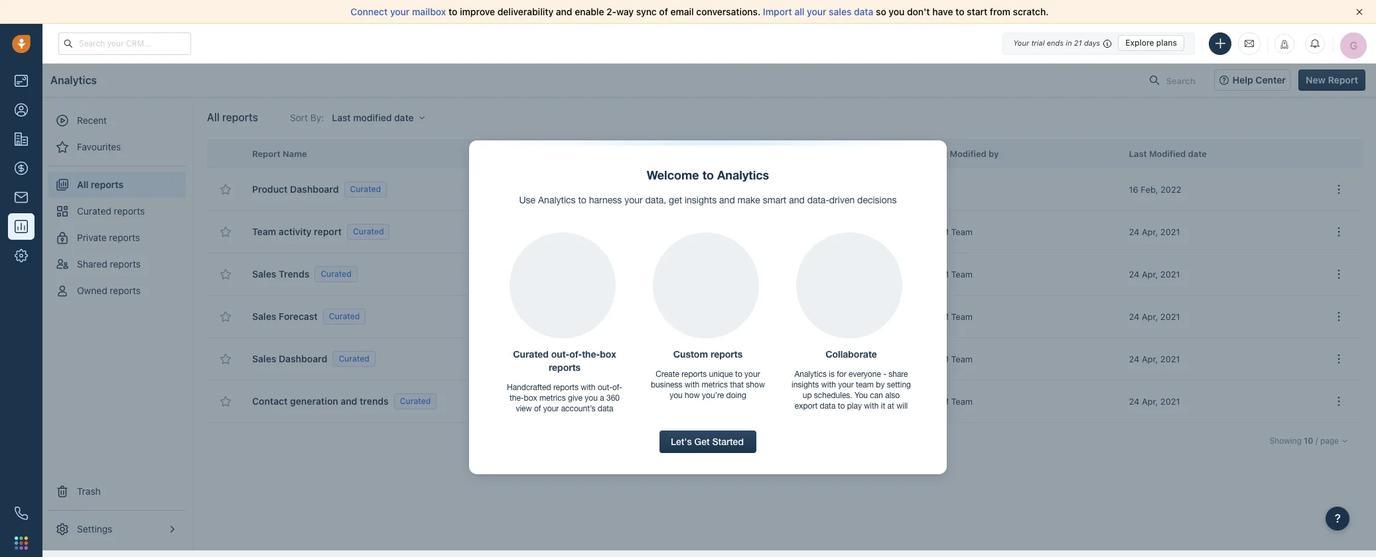 Task type: locate. For each thing, give the bounding box(es) containing it.
your left mailbox
[[390, 6, 410, 17]]

connect your mailbox to improve deliverability and enable 2-way sync of email conversations. import all your sales data so you don't have to start from scratch.
[[351, 6, 1049, 17]]

send email image
[[1245, 38, 1254, 49]]

from
[[990, 6, 1010, 17]]

sync
[[636, 6, 657, 17]]

to left start
[[955, 6, 964, 17]]

sales
[[829, 6, 851, 17]]

your
[[390, 6, 410, 17], [807, 6, 826, 17]]

explore plans link
[[1118, 35, 1184, 51]]

Search your CRM... text field
[[58, 32, 191, 55]]

connect
[[351, 6, 388, 17]]

so
[[876, 6, 886, 17]]

connect your mailbox link
[[351, 6, 448, 17]]

freshworks switcher image
[[15, 537, 28, 551]]

and
[[556, 6, 572, 17]]

2-
[[607, 6, 616, 17]]

to
[[448, 6, 457, 17], [955, 6, 964, 17]]

your right all
[[807, 6, 826, 17]]

close image
[[1356, 9, 1363, 15]]

trial
[[1031, 38, 1045, 47]]

don't
[[907, 6, 930, 17]]

plans
[[1156, 38, 1177, 48]]

improve
[[460, 6, 495, 17]]

deliverability
[[497, 6, 554, 17]]

enable
[[575, 6, 604, 17]]

1 horizontal spatial your
[[807, 6, 826, 17]]

scratch.
[[1013, 6, 1049, 17]]

0 horizontal spatial your
[[390, 6, 410, 17]]

1 your from the left
[[390, 6, 410, 17]]

to right mailbox
[[448, 6, 457, 17]]

import all your sales data link
[[763, 6, 876, 17]]

1 horizontal spatial to
[[955, 6, 964, 17]]

email
[[670, 6, 694, 17]]

0 horizontal spatial to
[[448, 6, 457, 17]]

2 to from the left
[[955, 6, 964, 17]]



Task type: vqa. For each thing, say whether or not it's contained in the screenshot.
'don't'
yes



Task type: describe. For each thing, give the bounding box(es) containing it.
days
[[1084, 38, 1100, 47]]

conversations.
[[696, 6, 761, 17]]

data
[[854, 6, 873, 17]]

21
[[1074, 38, 1082, 47]]

explore plans
[[1125, 38, 1177, 48]]

mailbox
[[412, 6, 446, 17]]

start
[[967, 6, 987, 17]]

explore
[[1125, 38, 1154, 48]]

of
[[659, 6, 668, 17]]

your trial ends in 21 days
[[1013, 38, 1100, 47]]

in
[[1066, 38, 1072, 47]]

phone element
[[8, 501, 35, 527]]

you
[[889, 6, 905, 17]]

2 your from the left
[[807, 6, 826, 17]]

ends
[[1047, 38, 1064, 47]]

import
[[763, 6, 792, 17]]

have
[[932, 6, 953, 17]]

1 to from the left
[[448, 6, 457, 17]]

your
[[1013, 38, 1029, 47]]

what's new image
[[1280, 39, 1289, 49]]

all
[[794, 6, 804, 17]]

way
[[616, 6, 634, 17]]

phone image
[[15, 508, 28, 521]]



